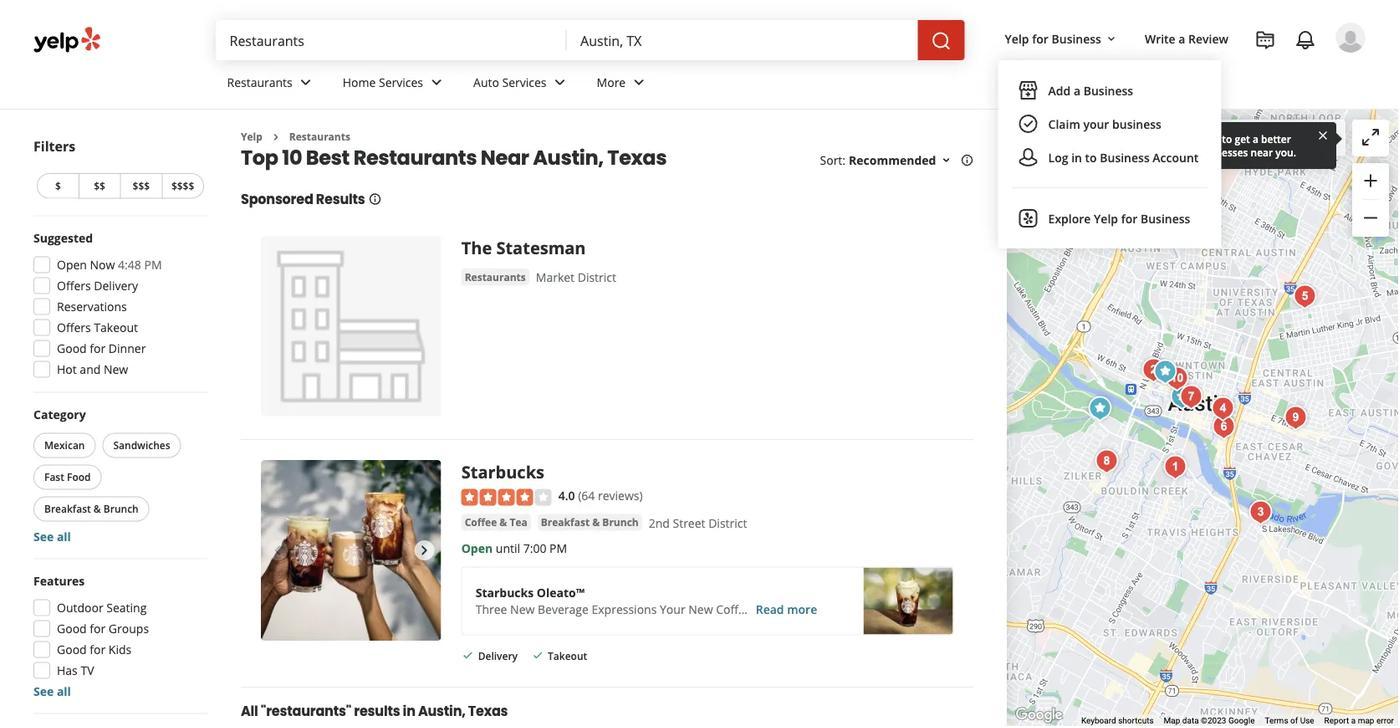 Task type: locate. For each thing, give the bounding box(es) containing it.
$$$ button
[[120, 173, 162, 199]]

2 see from the top
[[33, 683, 54, 699]]

0 vertical spatial restaurants link
[[214, 60, 329, 109]]

new down dinner
[[104, 361, 128, 377]]

1 horizontal spatial breakfast
[[541, 515, 590, 529]]

in
[[1072, 149, 1082, 165], [403, 701, 416, 720]]

16 info v2 image right results
[[368, 192, 382, 206]]

0 horizontal spatial 16 chevron down v2 image
[[940, 154, 953, 167]]

open now 4:48 pm
[[57, 257, 162, 273]]

pm right 7:00
[[550, 540, 567, 556]]

2 good from the top
[[57, 621, 87, 637]]

group
[[1353, 163, 1389, 237], [28, 230, 207, 383], [30, 406, 207, 545], [28, 573, 207, 700]]

a right report
[[1352, 716, 1356, 726]]

delivery down open now 4:48 pm
[[94, 278, 138, 294]]

1 16 checkmark v2 image from the left
[[462, 649, 475, 662]]

& left tea
[[500, 515, 507, 529]]

more
[[787, 601, 817, 617]]

tv
[[81, 663, 94, 678]]

restaurants link down the
[[462, 268, 529, 285]]

0 vertical spatial see all
[[33, 529, 71, 545]]

0 horizontal spatial takeout
[[94, 320, 138, 335]]

close image
[[1317, 128, 1330, 142]]

0 vertical spatial pm
[[144, 257, 162, 273]]

$ button
[[37, 173, 78, 199]]

for for groups
[[90, 621, 106, 637]]

24 chevron down v2 image inside more link
[[629, 72, 649, 92]]

market district
[[536, 269, 616, 285]]

16 checkmark v2 image for delivery
[[462, 649, 475, 662]]

zoom in image
[[1361, 171, 1381, 191]]

1 vertical spatial district
[[709, 515, 747, 531]]

16 checkmark v2 image
[[462, 649, 475, 662], [531, 649, 545, 662]]

a inside expand the map to get a better look at the businesses near you.
[[1253, 132, 1259, 146]]

yelp left 16 chevron right v2 image
[[241, 130, 263, 143]]

good down outdoor
[[57, 621, 87, 637]]

business up add a business
[[1052, 31, 1102, 46]]

search image
[[932, 31, 952, 51]]

coffee down 4 star rating image
[[465, 515, 497, 529]]

2 see all button from the top
[[33, 683, 71, 699]]

in inside log in to business account button
[[1072, 149, 1082, 165]]

&
[[94, 502, 101, 516], [500, 515, 507, 529], [592, 515, 600, 529]]

16 checkmark v2 image for takeout
[[531, 649, 545, 662]]

starbucks image
[[1166, 380, 1199, 414]]

explore yelp for business
[[1049, 210, 1191, 226]]

for up good for kids
[[90, 621, 106, 637]]

takeout down beverage
[[548, 649, 587, 663]]

1 horizontal spatial 16 checkmark v2 image
[[531, 649, 545, 662]]

24 chevron down v2 image inside the auto services link
[[550, 72, 570, 92]]

outdoor
[[57, 600, 103, 616]]

all up the features
[[57, 529, 71, 545]]

near
[[481, 143, 529, 171]]

group containing category
[[30, 406, 207, 545]]

0 horizontal spatial yelp
[[241, 130, 263, 143]]

0 vertical spatial see all button
[[33, 529, 71, 545]]

2 services from the left
[[502, 74, 547, 90]]

keyboard
[[1082, 716, 1116, 726]]

0 vertical spatial starbucks
[[462, 460, 545, 483]]

$$$
[[133, 179, 150, 193]]

1 vertical spatial all
[[57, 683, 71, 699]]

features
[[33, 573, 85, 589]]

top 10 best restaurants near austin, texas
[[241, 143, 667, 171]]

district right the market
[[578, 269, 616, 285]]

coffee left read
[[716, 601, 752, 617]]

brunch inside breakfast & brunch link
[[603, 515, 639, 529]]

1 vertical spatial delivery
[[478, 649, 518, 663]]

starbucks up 4 star rating image
[[462, 460, 545, 483]]

chuy's image
[[1084, 392, 1117, 425]]

1 see all button from the top
[[33, 529, 71, 545]]

see for category
[[33, 529, 54, 545]]

2 16 checkmark v2 image from the left
[[531, 649, 545, 662]]

$$$$ button
[[162, 173, 204, 199]]

good up hot
[[57, 340, 87, 356]]

16 info v2 image
[[961, 154, 974, 167], [368, 192, 382, 206]]

review
[[1189, 31, 1229, 46]]

0 vertical spatial in
[[1072, 149, 1082, 165]]

16 info v2 image left '24 friends v2' image
[[961, 154, 974, 167]]

24 chevron down v2 image
[[427, 72, 447, 92], [550, 72, 570, 92], [629, 72, 649, 92]]

16 chevron down v2 image right recommended
[[940, 154, 953, 167]]

slideshow element
[[261, 460, 441, 641]]

expressions
[[592, 601, 657, 617]]

2 see all from the top
[[33, 683, 71, 699]]

open left until
[[462, 540, 493, 556]]

auto services
[[473, 74, 547, 90]]

breakfast & brunch down food
[[44, 502, 139, 516]]

business inside button
[[1052, 31, 1102, 46]]

0 horizontal spatial &
[[94, 502, 101, 516]]

16 chevron down v2 image inside yelp for business button
[[1105, 32, 1118, 46]]

best
[[306, 143, 350, 171]]

offers up reservations
[[57, 278, 91, 294]]

odd duck image
[[1091, 445, 1124, 478]]

1 vertical spatial open
[[462, 540, 493, 556]]

user actions element
[[992, 21, 1389, 248]]

for down offers takeout
[[90, 340, 106, 356]]

open down the suggested
[[57, 257, 87, 273]]

0 horizontal spatial district
[[578, 269, 616, 285]]

map for moves
[[1272, 130, 1297, 146]]

$$ button
[[78, 173, 120, 199]]

report
[[1325, 716, 1350, 726]]

map inside expand the map to get a better look at the businesses near you.
[[1198, 132, 1220, 146]]

& down the 4.0 (64 reviews)
[[592, 515, 600, 529]]

0 vertical spatial open
[[57, 257, 87, 273]]

16 chevron down v2 image for recommended
[[940, 154, 953, 167]]

none field find
[[230, 31, 554, 49]]

expand map image
[[1361, 127, 1381, 147]]

and
[[80, 361, 101, 377]]

2 horizontal spatial &
[[592, 515, 600, 529]]

1 vertical spatial good
[[57, 621, 87, 637]]

open inside "group"
[[57, 257, 87, 273]]

all down has
[[57, 683, 71, 699]]

24 chevron down v2 image right more
[[629, 72, 649, 92]]

0 horizontal spatial none field
[[230, 31, 554, 49]]

projects image
[[1256, 30, 1276, 50]]

restaurants link up 16 chevron right v2 image
[[214, 60, 329, 109]]

1 good from the top
[[57, 340, 87, 356]]

0 vertical spatial all
[[57, 529, 71, 545]]

1 horizontal spatial in
[[1072, 149, 1082, 165]]

1 vertical spatial starbucks
[[476, 585, 534, 601]]

a right get
[[1253, 132, 1259, 146]]

notifications image
[[1296, 30, 1316, 50]]

0 horizontal spatial map
[[1198, 132, 1220, 146]]

0 horizontal spatial austin,
[[418, 701, 466, 720]]

add a business
[[1049, 82, 1134, 98]]

coffee & tea link
[[462, 514, 531, 531]]

1 horizontal spatial texas
[[608, 143, 667, 171]]

map
[[1272, 130, 1297, 146], [1198, 132, 1220, 146], [1358, 716, 1375, 726]]

16 chevron down v2 image left write
[[1105, 32, 1118, 46]]

1 horizontal spatial 24 chevron down v2 image
[[550, 72, 570, 92]]

good up 'has tv'
[[57, 642, 87, 658]]

starbucks up the three
[[476, 585, 534, 601]]

1 horizontal spatial pm
[[550, 540, 567, 556]]

see all down has
[[33, 683, 71, 699]]

map region
[[814, 20, 1400, 726]]

0 vertical spatial coffee
[[465, 515, 497, 529]]

0 vertical spatial see
[[33, 529, 54, 545]]

for up the 24 add biz v2 icon
[[1032, 31, 1049, 46]]

moonshine patio bar & grill image
[[1207, 392, 1240, 425]]

0 horizontal spatial in
[[403, 701, 416, 720]]

0 vertical spatial 16 info v2 image
[[961, 154, 974, 167]]

0 horizontal spatial open
[[57, 257, 87, 273]]

1 vertical spatial to
[[1085, 149, 1097, 165]]

brunch down sandwiches button
[[104, 502, 139, 516]]

1 none field from the left
[[230, 31, 554, 49]]

look
[[1141, 145, 1162, 159]]

0 horizontal spatial to
[[1085, 149, 1097, 165]]

1 24 chevron down v2 image from the left
[[427, 72, 447, 92]]

1 vertical spatial 16 info v2 image
[[368, 192, 382, 206]]

1 horizontal spatial coffee
[[716, 601, 752, 617]]

austin, right results
[[418, 701, 466, 720]]

open
[[57, 257, 87, 273], [462, 540, 493, 556]]

breakfast
[[44, 502, 91, 516], [541, 515, 590, 529]]

7:00
[[523, 540, 547, 556]]

restaurants inside button
[[465, 270, 526, 284]]

None search field
[[216, 20, 968, 60]]

1 see from the top
[[33, 529, 54, 545]]

©2023
[[1201, 716, 1227, 726]]

for right explore
[[1121, 210, 1138, 226]]

1 vertical spatial texas
[[468, 701, 508, 720]]

4 star rating image
[[462, 489, 552, 506]]

2 vertical spatial good
[[57, 642, 87, 658]]

0 vertical spatial takeout
[[94, 320, 138, 335]]

suerte image
[[1280, 401, 1313, 435]]

yelp
[[1005, 31, 1029, 46], [241, 130, 263, 143], [1094, 210, 1118, 226]]

breakfast & brunch button down food
[[33, 496, 149, 522]]

new down the 'starbucks oleato™'
[[510, 601, 535, 617]]

1 horizontal spatial delivery
[[478, 649, 518, 663]]

breakfast down 4.0
[[541, 515, 590, 529]]

1 horizontal spatial open
[[462, 540, 493, 556]]

pm for filters
[[144, 257, 162, 273]]

in right 'log'
[[1072, 149, 1082, 165]]

good for good for groups
[[57, 621, 87, 637]]

0 horizontal spatial breakfast
[[44, 502, 91, 516]]

& for coffee & tea 'link'
[[500, 515, 507, 529]]

services inside the auto services link
[[502, 74, 547, 90]]

to left get
[[1222, 132, 1233, 146]]

yelp for business
[[1005, 31, 1102, 46]]

1 horizontal spatial map
[[1272, 130, 1297, 146]]

0 vertical spatial to
[[1222, 132, 1233, 146]]

reservations
[[57, 299, 127, 315]]

terms of use link
[[1265, 716, 1315, 726]]

1 horizontal spatial yelp
[[1005, 31, 1029, 46]]

1 horizontal spatial &
[[500, 515, 507, 529]]

10
[[282, 143, 302, 171]]

1 vertical spatial in
[[403, 701, 416, 720]]

the up account
[[1179, 132, 1196, 146]]

0 vertical spatial 16 chevron down v2 image
[[1105, 32, 1118, 46]]

breakfast inside "group"
[[44, 502, 91, 516]]

2 none field from the left
[[581, 31, 905, 49]]

for for business
[[1032, 31, 1049, 46]]

write
[[1145, 31, 1176, 46]]

24 chevron down v2 image left auto
[[427, 72, 447, 92]]

tea
[[510, 515, 528, 529]]

yelp right explore
[[1094, 210, 1118, 226]]

to inside log in to business account button
[[1085, 149, 1097, 165]]

1 vertical spatial see
[[33, 683, 54, 699]]

yelp inside button
[[1005, 31, 1029, 46]]

24 chevron down v2 image right auto services
[[550, 72, 570, 92]]

data
[[1183, 716, 1199, 726]]

0 horizontal spatial breakfast & brunch
[[44, 502, 139, 516]]

1 services from the left
[[379, 74, 423, 90]]

1 see all from the top
[[33, 529, 71, 545]]

top
[[241, 143, 278, 171]]

1 vertical spatial 16 chevron down v2 image
[[940, 154, 953, 167]]

0 vertical spatial yelp
[[1005, 31, 1029, 46]]

to
[[1222, 132, 1233, 146], [1085, 149, 1097, 165]]

& down fast food button
[[94, 502, 101, 516]]

2 vertical spatial restaurants link
[[462, 268, 529, 285]]

see all for features
[[33, 683, 71, 699]]

three new beverage expressions your new coffee ritual
[[476, 601, 786, 617]]

3 24 chevron down v2 image from the left
[[629, 72, 649, 92]]

0 horizontal spatial pm
[[144, 257, 162, 273]]

1 vertical spatial offers
[[57, 320, 91, 335]]

a for add
[[1074, 82, 1081, 98]]

1 horizontal spatial 16 chevron down v2 image
[[1105, 32, 1118, 46]]

services for home services
[[379, 74, 423, 90]]

auto
[[473, 74, 499, 90]]

district right street
[[709, 515, 747, 531]]

salty sow image
[[1289, 280, 1322, 313]]

yelp inside button
[[1094, 210, 1118, 226]]

sandwiches
[[113, 438, 170, 452]]

oleato™
[[537, 585, 585, 601]]

takeout up dinner
[[94, 320, 138, 335]]

yelp for yelp for business
[[1005, 31, 1029, 46]]

for for dinner
[[90, 340, 106, 356]]

2 all from the top
[[57, 683, 71, 699]]

for inside button
[[1032, 31, 1049, 46]]

a inside button
[[1074, 82, 1081, 98]]

0 vertical spatial delivery
[[94, 278, 138, 294]]

restaurants down the
[[465, 270, 526, 284]]

1 horizontal spatial services
[[502, 74, 547, 90]]

breakfast & brunch button down (64
[[538, 514, 642, 531]]

now
[[90, 257, 115, 273]]

1 horizontal spatial district
[[709, 515, 747, 531]]

24 yelp for biz v2 image
[[1019, 208, 1039, 228]]

$
[[55, 179, 61, 193]]

offers down reservations
[[57, 320, 91, 335]]

add a business button
[[1012, 74, 1208, 107]]

services right auto
[[502, 74, 547, 90]]

2 24 chevron down v2 image from the left
[[550, 72, 570, 92]]

16 chevron down v2 image inside recommended dropdown button
[[940, 154, 953, 167]]

1 offers from the top
[[57, 278, 91, 294]]

1618 asian fusion image
[[1244, 496, 1278, 529]]

restaurants left 24 chevron down v2 icon
[[227, 74, 293, 90]]

1 horizontal spatial none field
[[581, 31, 905, 49]]

breakfast down fast food button
[[44, 502, 91, 516]]

business up claim your business button
[[1084, 82, 1134, 98]]

until
[[496, 540, 520, 556]]

services inside home services link
[[379, 74, 423, 90]]

1 vertical spatial see all
[[33, 683, 71, 699]]

0 vertical spatial good
[[57, 340, 87, 356]]

brunch down reviews)
[[603, 515, 639, 529]]

see all button up the features
[[33, 529, 71, 545]]

0 vertical spatial offers
[[57, 278, 91, 294]]

breakfast & brunch button
[[33, 496, 149, 522], [538, 514, 642, 531]]

coffee inside button
[[465, 515, 497, 529]]

the
[[1179, 132, 1196, 146], [1177, 145, 1193, 159]]

2 horizontal spatial map
[[1358, 716, 1375, 726]]

new right your
[[689, 601, 713, 617]]

1 horizontal spatial brunch
[[603, 515, 639, 529]]

delivery
[[94, 278, 138, 294], [478, 649, 518, 663]]

3 good from the top
[[57, 642, 87, 658]]

0 horizontal spatial 24 chevron down v2 image
[[427, 72, 447, 92]]

& inside button
[[500, 515, 507, 529]]

restaurants link right 16 chevron right v2 image
[[289, 130, 350, 143]]

at
[[1164, 145, 1174, 159]]

1 vertical spatial coffee
[[716, 601, 752, 617]]

0 horizontal spatial 16 checkmark v2 image
[[462, 649, 475, 662]]

2 vertical spatial yelp
[[1094, 210, 1118, 226]]

2 offers from the top
[[57, 320, 91, 335]]

24 chevron down v2 image
[[296, 72, 316, 92]]

brunch
[[104, 502, 139, 516], [603, 515, 639, 529]]

0 vertical spatial texas
[[608, 143, 667, 171]]

1 vertical spatial pm
[[550, 540, 567, 556]]

1 horizontal spatial to
[[1222, 132, 1233, 146]]

outdoor seating
[[57, 600, 147, 616]]

account
[[1153, 149, 1199, 165]]

search as map moves
[[1217, 130, 1336, 146]]

1 vertical spatial see all button
[[33, 683, 71, 699]]

starbucks for starbucks
[[462, 460, 545, 483]]

none field up home services
[[230, 31, 554, 49]]

see all up the features
[[33, 529, 71, 545]]

breakfast & brunch down (64
[[541, 515, 639, 529]]

to inside expand the map to get a better look at the businesses near you.
[[1222, 132, 1233, 146]]

2 horizontal spatial yelp
[[1094, 210, 1118, 226]]

pm right 4:48
[[144, 257, 162, 273]]

2 horizontal spatial 24 chevron down v2 image
[[629, 72, 649, 92]]

$$$$
[[171, 179, 194, 193]]

24 add biz v2 image
[[1019, 80, 1039, 100]]

0 horizontal spatial coffee
[[465, 515, 497, 529]]

0 horizontal spatial delivery
[[94, 278, 138, 294]]

a right write
[[1179, 31, 1186, 46]]

1 horizontal spatial takeout
[[548, 649, 587, 663]]

yelp link
[[241, 130, 263, 143]]

new inside "group"
[[104, 361, 128, 377]]

breakfast & brunch link
[[538, 514, 642, 531]]

mexican button
[[33, 433, 96, 458]]

0 horizontal spatial new
[[104, 361, 128, 377]]

24 chevron down v2 image inside home services link
[[427, 72, 447, 92]]

group containing suggested
[[28, 230, 207, 383]]

good
[[57, 340, 87, 356], [57, 621, 87, 637], [57, 642, 87, 658]]

district
[[578, 269, 616, 285], [709, 515, 747, 531]]

kids
[[109, 642, 132, 658]]

see all button for features
[[33, 683, 71, 699]]

coffee & tea
[[465, 515, 528, 529]]

write a review link
[[1138, 23, 1236, 54]]

see all button down has
[[33, 683, 71, 699]]

1 vertical spatial yelp
[[241, 130, 263, 143]]

for down the 'good for groups'
[[90, 642, 106, 658]]

0 vertical spatial austin,
[[533, 143, 604, 171]]

none field up business categories element
[[581, 31, 905, 49]]

services right home on the top left
[[379, 74, 423, 90]]

pm
[[144, 257, 162, 273], [550, 540, 567, 556]]

austin, right near
[[533, 143, 604, 171]]

yelp up the 24 add biz v2 icon
[[1005, 31, 1029, 46]]

google image
[[1012, 704, 1067, 726]]

to right 'log'
[[1085, 149, 1097, 165]]

1 all from the top
[[57, 529, 71, 545]]

0 horizontal spatial services
[[379, 74, 423, 90]]

in right results
[[403, 701, 416, 720]]

delivery down the three
[[478, 649, 518, 663]]

16 chevron down v2 image
[[1105, 32, 1118, 46], [940, 154, 953, 167]]

2 horizontal spatial new
[[689, 601, 713, 617]]

a right add
[[1074, 82, 1081, 98]]

0 horizontal spatial breakfast & brunch button
[[33, 496, 149, 522]]

a for report
[[1352, 716, 1356, 726]]

None field
[[230, 31, 554, 49], [581, 31, 905, 49]]



Task type: describe. For each thing, give the bounding box(es) containing it.
see for features
[[33, 683, 54, 699]]

good for good for dinner
[[57, 340, 87, 356]]

0 horizontal spatial brunch
[[104, 502, 139, 516]]

16 chevron down v2 image for yelp for business
[[1105, 32, 1118, 46]]

reviews)
[[598, 488, 643, 504]]

businesses
[[1196, 145, 1248, 159]]

get
[[1235, 132, 1250, 146]]

ruby a. image
[[1336, 23, 1366, 53]]

statesman
[[496, 236, 586, 259]]

groups
[[109, 621, 149, 637]]

red ash image
[[1175, 380, 1209, 414]]

log in to business account
[[1049, 149, 1199, 165]]

map data ©2023 google
[[1164, 716, 1255, 726]]

24 chevron down v2 image for home services
[[427, 72, 447, 92]]

fast food
[[44, 470, 91, 484]]

good for dinner
[[57, 340, 146, 356]]

home
[[343, 74, 376, 90]]

seating
[[106, 600, 147, 616]]

moves
[[1300, 130, 1336, 146]]

2nd street district
[[649, 515, 747, 531]]

2nd
[[649, 515, 670, 531]]

group containing features
[[28, 573, 207, 700]]

sponsored results
[[241, 190, 365, 209]]

shortcuts
[[1119, 716, 1154, 726]]

qi austin image
[[1137, 353, 1171, 387]]

more link
[[584, 60, 663, 109]]

the statesman image
[[1149, 355, 1183, 389]]

hot and new
[[57, 361, 128, 377]]

business categories element
[[214, 60, 1366, 109]]

map for error
[[1358, 716, 1375, 726]]

next image
[[415, 540, 435, 560]]

expand the map to get a better look at the businesses near you.
[[1141, 132, 1297, 159]]

claim
[[1049, 116, 1081, 132]]

offers for offers delivery
[[57, 278, 91, 294]]

read
[[756, 601, 784, 617]]

suggested
[[33, 230, 93, 246]]

dinner
[[109, 340, 146, 356]]

restaurants right 16 chevron right v2 image
[[289, 130, 350, 143]]

1 horizontal spatial austin,
[[533, 143, 604, 171]]

Find text field
[[230, 31, 554, 49]]

restaurants inside business categories element
[[227, 74, 293, 90]]

1 vertical spatial austin,
[[418, 701, 466, 720]]

you.
[[1276, 145, 1297, 159]]

business
[[1113, 116, 1162, 132]]

results
[[316, 190, 365, 209]]

the
[[462, 236, 492, 259]]

pm for sponsored results
[[550, 540, 567, 556]]

use
[[1301, 716, 1315, 726]]

1 horizontal spatial breakfast & brunch button
[[538, 514, 642, 531]]

write a review
[[1145, 31, 1229, 46]]

24 friends v2 image
[[1019, 147, 1039, 167]]

24 chevron down v2 image for auto services
[[550, 72, 570, 92]]

expand
[[1141, 132, 1177, 146]]

google
[[1229, 716, 1255, 726]]

4:48
[[118, 257, 141, 273]]

see all button for category
[[33, 529, 71, 545]]

offers takeout
[[57, 320, 138, 335]]

all
[[241, 701, 258, 720]]

terms
[[1265, 716, 1289, 726]]

keyboard shortcuts
[[1082, 716, 1154, 726]]

Near text field
[[581, 31, 905, 49]]

home services
[[343, 74, 423, 90]]

4.0 (64 reviews)
[[559, 488, 643, 504]]

16 chevron right v2 image
[[269, 130, 283, 144]]

recommended
[[849, 152, 936, 168]]

all "restaurants" results in austin, texas
[[241, 701, 508, 720]]

expand the map to get a better look at the businesses near you. tooltip
[[1128, 122, 1337, 169]]

services for auto services
[[502, 74, 547, 90]]

map for to
[[1198, 132, 1220, 146]]

delivery inside "group"
[[94, 278, 138, 294]]

better
[[1261, 132, 1292, 146]]

$$
[[94, 179, 105, 193]]

three
[[476, 601, 507, 617]]

has
[[57, 663, 78, 678]]

breakfast inside breakfast & brunch link
[[541, 515, 590, 529]]

explore yelp for business button
[[1012, 202, 1208, 235]]

0 vertical spatial district
[[578, 269, 616, 285]]

for inside button
[[1121, 210, 1138, 226]]

1 vertical spatial takeout
[[548, 649, 587, 663]]

has tv
[[57, 663, 94, 678]]

zoom out image
[[1361, 208, 1381, 228]]

see all for category
[[33, 529, 71, 545]]

read more
[[756, 601, 817, 617]]

offers for offers takeout
[[57, 320, 91, 335]]

of
[[1291, 716, 1298, 726]]

previous image
[[268, 540, 288, 560]]

mexican
[[44, 438, 85, 452]]

yelp for business button
[[998, 23, 1125, 54]]

category
[[33, 407, 86, 422]]

for for kids
[[90, 642, 106, 658]]

aba - austin image
[[1159, 450, 1193, 484]]

all for category
[[57, 529, 71, 545]]

"restaurants"
[[261, 701, 351, 720]]

auto services link
[[460, 60, 584, 109]]

tenten image
[[1161, 362, 1194, 395]]

the statesman link
[[462, 236, 586, 259]]

log
[[1049, 149, 1069, 165]]

1 vertical spatial restaurants link
[[289, 130, 350, 143]]

a for write
[[1179, 31, 1186, 46]]

1 horizontal spatial 16 info v2 image
[[961, 154, 974, 167]]

offers delivery
[[57, 278, 138, 294]]

sponsored
[[241, 190, 313, 209]]

claim your business button
[[1012, 107, 1208, 141]]

open for filters
[[57, 257, 87, 273]]

error
[[1377, 716, 1394, 726]]

24 chevron down v2 image for more
[[629, 72, 649, 92]]

beverage
[[538, 601, 589, 617]]

anthem image
[[1208, 410, 1241, 444]]

0 horizontal spatial texas
[[468, 701, 508, 720]]

add
[[1049, 82, 1071, 98]]

your
[[1084, 116, 1110, 132]]

claim your business
[[1049, 116, 1162, 132]]

fast
[[44, 470, 64, 484]]

starbucks oleato™
[[476, 585, 585, 601]]

report a map error link
[[1325, 716, 1394, 726]]

good for groups
[[57, 621, 149, 637]]

good for kids
[[57, 642, 132, 658]]

1 horizontal spatial new
[[510, 601, 535, 617]]

1 horizontal spatial breakfast & brunch
[[541, 515, 639, 529]]

(64
[[578, 488, 595, 504]]

terms of use
[[1265, 716, 1315, 726]]

& for breakfast & brunch link at the left of the page
[[592, 515, 600, 529]]

good for good for kids
[[57, 642, 87, 658]]

business down "business"
[[1100, 149, 1150, 165]]

0 horizontal spatial 16 info v2 image
[[368, 192, 382, 206]]

open until 7:00 pm
[[462, 540, 567, 556]]

business down account
[[1141, 210, 1191, 226]]

all for features
[[57, 683, 71, 699]]

home services link
[[329, 60, 460, 109]]

24 claim v2 image
[[1019, 114, 1039, 134]]

more
[[597, 74, 626, 90]]

none field near
[[581, 31, 905, 49]]

starbucks for starbucks oleato™
[[476, 585, 534, 601]]

hot
[[57, 361, 77, 377]]

open for sponsored results
[[462, 540, 493, 556]]

the right at
[[1177, 145, 1193, 159]]

market
[[536, 269, 575, 285]]

search
[[1217, 130, 1254, 146]]

restaurants down home services link
[[354, 143, 477, 171]]

yelp for yelp link
[[241, 130, 263, 143]]



Task type: vqa. For each thing, say whether or not it's contained in the screenshot.
the Request a Quote to the left
no



